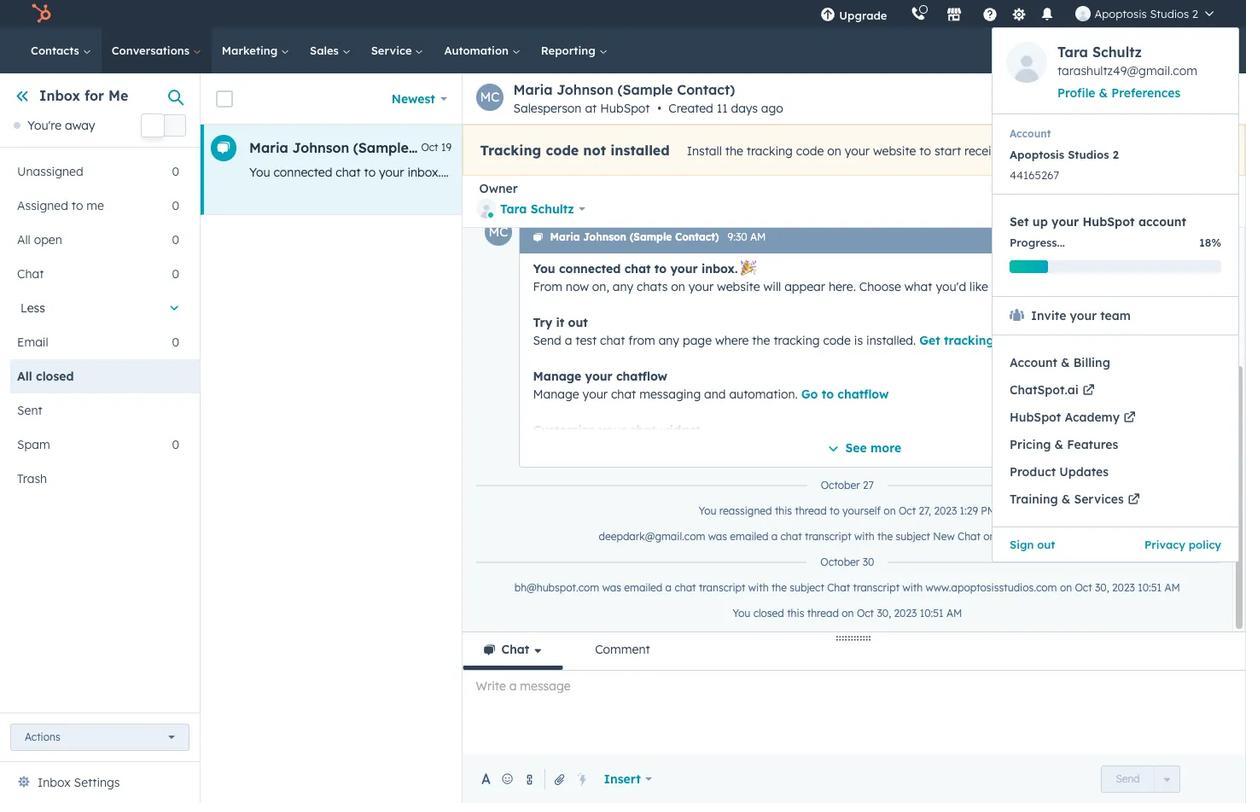 Task type: vqa. For each thing, say whether or not it's contained in the screenshot.
(Sample associated with Maria Johnson (Sample Contact) 9:30 AM
yes



Task type: locate. For each thing, give the bounding box(es) containing it.
0 for chat
[[172, 267, 179, 282]]

0 vertical spatial appear
[[696, 165, 737, 180]]

1 horizontal spatial like
[[970, 279, 988, 295]]

get tracking code
[[1077, 145, 1164, 158]]

and
[[704, 387, 726, 402], [707, 494, 729, 510]]

1 vertical spatial closed
[[754, 607, 784, 620]]

johnson inside live chat from maria johnson (sample contact) with context you connected chat to your inbox.
from now on, any chats on your website will appear here. choose what you&#x27;d like to do next:

try it out 
send a test chat from any page where the tracking code is ins row
[[292, 139, 349, 156]]

your inside invite your team link
[[1070, 308, 1097, 324]]

1 vertical spatial johnson
[[292, 139, 349, 156]]

0 vertical spatial like
[[881, 165, 900, 180]]

hubspot right at
[[600, 101, 650, 116]]

you for you connected chat to your inbox. 🎉 from now on, any chats on your website will appear here. choose what you'd like to do next:
[[533, 261, 555, 277]]

2 all from the top
[[17, 369, 32, 384]]

0 horizontal spatial 1:29
[[960, 505, 978, 517]]

0 horizontal spatial subject
[[790, 581, 825, 594]]

1 horizontal spatial subject
[[896, 530, 931, 543]]

0 vertical spatial pm
[[981, 505, 996, 517]]

0 vertical spatial johnson
[[557, 81, 614, 98]]

all for all closed
[[17, 369, 32, 384]]

chatflow right go
[[838, 387, 889, 402]]

1 vertical spatial will
[[764, 279, 781, 295]]

menu item
[[899, 0, 903, 27]]

main content
[[201, 33, 1246, 803]]

emailed for deepdark@gmail.com
[[730, 530, 769, 543]]

invite
[[1031, 308, 1067, 324]]

bh@hubspot.com
[[515, 581, 600, 594]]

now inside row
[[477, 165, 500, 180]]

6 0 from the top
[[172, 437, 179, 453]]

see more button
[[828, 438, 902, 460]]

on inside row
[[582, 165, 597, 180]]

send inside try it out send a test chat from any page where the tracking code is installed. get tracking code
[[533, 333, 561, 348]]

connected down maria johnson (sample contact)
[[274, 165, 332, 180]]

1 vertical spatial connected
[[559, 261, 621, 277]]

0 vertical spatial manage
[[533, 369, 582, 384]]

hubspot academy
[[1010, 410, 1120, 425]]

1 horizontal spatial get
[[1077, 145, 1095, 158]]

tracking inside get tracking code button
[[1098, 145, 1137, 158]]

get
[[1077, 145, 1095, 158], [920, 333, 941, 348]]

what up installed.
[[905, 279, 933, 295]]

connected inside row
[[274, 165, 332, 180]]

you for you closed this thread on oct 30, 2023 10:51 am
[[733, 607, 751, 620]]

apoptosis
[[1095, 7, 1147, 20]]

0 vertical spatial all
[[17, 232, 31, 248]]

schultz up tarashultz49@gmail.com
[[1093, 44, 1142, 61]]

(sample inside maria johnson (sample contact) salesperson at hubspot • created 11 days ago
[[618, 81, 673, 98]]

all closed button
[[10, 360, 179, 394]]

tracking
[[747, 144, 793, 159], [1098, 145, 1137, 158], [774, 333, 820, 348], [944, 333, 994, 348]]

inbox. inside row
[[408, 165, 441, 180]]

1 vertical spatial choose
[[859, 279, 901, 295]]

account & billing link
[[993, 349, 1239, 376]]

link opens in a new window image down 'product updates' link
[[1128, 493, 1139, 505]]

1:29 left training
[[960, 505, 978, 517]]

am
[[750, 230, 766, 243], [1165, 581, 1181, 594], [947, 607, 962, 620]]

1 horizontal spatial inbox.
[[702, 261, 738, 277]]

manage your chatflow manage your chat messaging and automation. go to chatflow
[[533, 369, 889, 402]]

it
[[987, 165, 994, 180], [556, 315, 565, 330]]

more inside button
[[871, 440, 902, 456]]

tara inside tara schultz tarashultz49@gmail.com profile & preferences
[[1058, 44, 1088, 61]]

you're
[[27, 118, 62, 133]]

0 vertical spatial where
[[1202, 165, 1235, 180]]

pm down services
[[1081, 530, 1096, 543]]

any down maria johnson (sample contact) 9:30 am
[[613, 279, 634, 295]]

like
[[881, 165, 900, 180], [970, 279, 988, 295]]

here. down days
[[740, 165, 767, 180]]

connected for you connected chat to your inbox. from now on, any chats on your website will appear here. choose what you'd like to do next:  try it out  send a test chat from any page where th
[[274, 165, 332, 180]]

upgrade image
[[821, 8, 836, 23]]

inbox. inside you connected chat to your inbox. 🎉 from now on, any chats on your website will appear here. choose what you'd like to do next:
[[702, 261, 738, 277]]

2 vertical spatial link opens in a new window image
[[1128, 493, 1139, 505]]

0 horizontal spatial more
[[698, 548, 727, 563]]

privacy policy
[[1145, 538, 1222, 551]]

3 0 from the top
[[172, 232, 179, 248]]

open
[[34, 232, 62, 248]]

like up get tracking code link
[[970, 279, 988, 295]]

here. inside row
[[740, 165, 767, 180]]

maria inside row
[[249, 139, 288, 156]]

1:29 down training & services
[[1060, 530, 1078, 543]]

contact) down the newest popup button
[[413, 139, 471, 156]]

will inside row
[[675, 165, 693, 180]]

from inside try it out send a test chat from any page where the tracking code is installed. get tracking code
[[629, 333, 655, 348]]

1 horizontal spatial next:
[[1025, 279, 1052, 295]]

oct
[[421, 141, 438, 154], [899, 505, 916, 517], [999, 530, 1016, 543], [1075, 581, 1092, 594], [857, 607, 874, 620]]

1 horizontal spatial chats
[[637, 279, 668, 295]]

inbox for inbox for me
[[39, 87, 80, 104]]

0 vertical spatial this
[[775, 505, 792, 517]]

1 vertical spatial tara
[[500, 201, 527, 217]]

to
[[920, 144, 931, 159], [364, 165, 376, 180], [903, 165, 915, 180], [72, 198, 83, 214], [655, 261, 667, 277], [992, 279, 1003, 295], [822, 387, 834, 402], [830, 505, 840, 517]]

4 0 from the top
[[172, 267, 179, 282]]

1 october from the top
[[821, 479, 860, 492]]

inbox for me
[[39, 87, 128, 104]]

johnson for maria johnson (sample contact) salesperson at hubspot • created 11 days ago
[[557, 81, 614, 98]]

2 vertical spatial hubspot
[[1010, 410, 1061, 425]]

0 vertical spatial am
[[750, 230, 766, 243]]

transcript for new chat
[[805, 530, 852, 543]]

closed for all
[[36, 369, 74, 384]]

on, down maria johnson (sample contact) 9:30 am
[[592, 279, 609, 295]]

invite your team
[[1031, 308, 1131, 324]]

the inside try it out send a test chat from any page where the tracking code is installed. get tracking code
[[752, 333, 770, 348]]

2
[[1192, 7, 1199, 20]]

0 vertical spatial maria
[[514, 81, 553, 98]]

tara down tara schultz image
[[1058, 44, 1088, 61]]

code left is
[[823, 333, 851, 348]]

0 horizontal spatial try
[[533, 315, 553, 330]]

link opens in a new window image down billing
[[1083, 384, 1094, 395]]

get inside try it out send a test chat from any page where the tracking code is installed. get tracking code
[[920, 333, 941, 348]]

automation.
[[729, 387, 798, 402]]

you
[[249, 165, 270, 180], [533, 261, 555, 277], [699, 505, 717, 517], [733, 607, 751, 620]]

code up account
[[998, 333, 1027, 348]]

test inside row
[[1062, 165, 1083, 180]]

1 horizontal spatial from
[[533, 279, 563, 295]]

subject left new
[[896, 530, 931, 543]]

you for you connected chat to your inbox. from now on, any chats on your website will appear here. choose what you'd like to do next:  try it out  send a test chat from any page where th
[[249, 165, 270, 180]]

inbox settings link
[[38, 773, 120, 793]]

0 horizontal spatial what
[[816, 165, 844, 180]]

0 vertical spatial closed
[[36, 369, 74, 384]]

(sample inside row
[[353, 139, 409, 156]]

contact) inside maria johnson (sample contact) salesperson at hubspot • created 11 days ago
[[677, 81, 735, 98]]

2 october from the top
[[821, 556, 860, 569]]

from
[[444, 165, 474, 180], [533, 279, 563, 295]]

marketplaces image
[[947, 8, 962, 23]]

page inside try it out send a test chat from any page where the tracking code is installed. get tracking code
[[683, 333, 712, 348]]

0 vertical spatial team
[[1101, 308, 1131, 324]]

from down tara schultz
[[533, 279, 563, 295]]

on,
[[504, 165, 521, 180], [592, 279, 609, 295]]

hubspot image
[[31, 3, 51, 24]]

reporting link
[[531, 27, 618, 73]]

all left the open
[[17, 232, 31, 248]]

pm left training
[[981, 505, 996, 517]]

1 vertical spatial link opens in a new window image
[[1124, 411, 1135, 423]]

1 vertical spatial manage
[[533, 387, 579, 402]]

any up messaging
[[659, 333, 680, 348]]

0 vertical spatial choose
[[771, 165, 813, 180]]

will down install
[[675, 165, 693, 180]]

& down the product updates
[[1062, 492, 1071, 507]]

3 manage from the top
[[533, 494, 579, 510]]

1 horizontal spatial pm
[[1081, 530, 1096, 543]]

you'd down install the tracking code on your website to start receiving chats.
[[847, 165, 878, 180]]

chats inside row
[[548, 165, 579, 180]]

tara schultz menu item
[[992, 0, 1240, 563]]

you'd inside live chat from maria johnson (sample contact) with context you connected chat to your inbox.
from now on, any chats on your website will appear here. choose what you&#x27;d like to do next:

try it out 
send a test chat from any page where the tracking code is ins row
[[847, 165, 878, 180]]

do inside you connected chat to your inbox. 🎉 from now on, any chats on your website will appear here. choose what you'd like to do next:
[[1007, 279, 1021, 295]]

2023
[[934, 505, 957, 517], [1034, 530, 1057, 543], [1112, 581, 1135, 594], [894, 607, 917, 620]]

reporting
[[541, 44, 599, 57]]

1 vertical spatial out
[[568, 315, 588, 330]]

1 vertical spatial where
[[715, 333, 749, 348]]

all up sent at the left of the page
[[17, 369, 32, 384]]

what inside row
[[816, 165, 844, 180]]

code up you connected chat to your inbox. from now on, any chats on your website will appear here. choose what you'd like to do next:  try it out  send a test chat from any page where th
[[796, 144, 824, 159]]

to down maria johnson (sample contact)
[[364, 165, 376, 180]]

or learn more about
[[646, 548, 767, 563]]

from down the 19
[[444, 165, 474, 180]]

with for new
[[854, 530, 875, 543]]

2 horizontal spatial hubspot
[[1083, 214, 1135, 230]]

& inside tara schultz tarashultz49@gmail.com profile & preferences
[[1099, 85, 1108, 101]]

0 horizontal spatial it
[[556, 315, 565, 330]]

here. inside you connected chat to your inbox. 🎉 from now on, any chats on your website will appear here. choose what you'd like to do next:
[[829, 279, 856, 295]]

0 vertical spatial page
[[1169, 165, 1198, 180]]

where inside try it out send a test chat from any page where the tracking code is installed. get tracking code
[[715, 333, 749, 348]]

link opens in a new window image
[[1083, 384, 1094, 395], [1124, 411, 1135, 423], [1128, 493, 1139, 505]]

maria
[[514, 81, 553, 98], [249, 139, 288, 156], [550, 230, 580, 243]]

0 vertical spatial chatflow
[[616, 369, 668, 384]]

2 horizontal spatial send
[[1116, 773, 1140, 785]]

0 vertical spatial subject
[[896, 530, 931, 543]]

1 horizontal spatial will
[[764, 279, 781, 295]]

inbox left settings
[[38, 775, 71, 791]]

out
[[998, 165, 1016, 180], [568, 315, 588, 330], [1037, 538, 1056, 551]]

0 for email
[[172, 335, 179, 350]]

contact) inside row
[[413, 139, 471, 156]]

with down yourself
[[854, 530, 875, 543]]

to down install the tracking code on your website to start receiving chats.
[[903, 165, 915, 180]]

10:51 down www.apoptosisstudios.com
[[920, 607, 944, 620]]

tara schultz menu
[[809, 0, 1240, 563]]

owner
[[479, 181, 518, 196]]

on, up owner
[[504, 165, 521, 180]]

a inside row
[[1051, 165, 1059, 180]]

website left start
[[873, 144, 916, 159]]

hubspot
[[600, 101, 650, 116], [1083, 214, 1135, 230], [1010, 410, 1061, 425]]

send
[[1020, 165, 1048, 180], [533, 333, 561, 348], [1116, 773, 1140, 785]]

on, inside you connected chat to your inbox. 🎉 from now on, any chats on your website will appear here. choose what you'd like to do next:
[[592, 279, 609, 295]]

chat
[[17, 267, 44, 282], [958, 530, 981, 543], [827, 581, 850, 594], [502, 642, 529, 657]]

contact) left '9:30'
[[675, 230, 719, 243]]

1 horizontal spatial more
[[871, 440, 902, 456]]

2 0 from the top
[[172, 198, 179, 214]]

notifications image
[[1040, 8, 1056, 23]]

emailed down or
[[624, 581, 663, 594]]

0 horizontal spatial where
[[715, 333, 749, 348]]

chats down tracking code not installed
[[548, 165, 579, 180]]

0 horizontal spatial chats
[[548, 165, 579, 180]]

like down install the tracking code on your website to start receiving chats.
[[881, 165, 900, 180]]

team up account & billing link
[[1101, 308, 1131, 324]]

0 vertical spatial hubspot
[[600, 101, 650, 116]]

1 vertical spatial like
[[970, 279, 988, 295]]

1 horizontal spatial with
[[854, 530, 875, 543]]

transcript down 30
[[853, 581, 900, 594]]

27, right yourself
[[919, 505, 931, 517]]

0 vertical spatial connected
[[274, 165, 332, 180]]

appear down install
[[696, 165, 737, 180]]

1 horizontal spatial try
[[967, 165, 983, 180]]

1 vertical spatial maria
[[249, 139, 288, 156]]

any inside try it out send a test chat from any page where the tracking code is installed. get tracking code
[[659, 333, 680, 348]]

settings link
[[1009, 5, 1030, 23]]

chat down bh@hubspot.com
[[502, 642, 529, 657]]

october 30
[[821, 556, 874, 569]]

tara
[[1058, 44, 1088, 61], [500, 201, 527, 217]]

0 horizontal spatial do
[[918, 165, 933, 180]]

services
[[1074, 492, 1124, 507]]

group
[[1170, 85, 1233, 112]]

0 horizontal spatial out
[[568, 315, 588, 330]]

this for reassigned
[[775, 505, 792, 517]]

and right the access on the right bottom of page
[[707, 494, 729, 510]]

chats inside you connected chat to your inbox. 🎉 from now on, any chats on your website will appear here. choose what you'd like to do next:
[[637, 279, 668, 295]]

1 vertical spatial from
[[629, 333, 655, 348]]

go to chatflow link
[[801, 387, 889, 402]]

closed inside all closed button
[[36, 369, 74, 384]]

0 horizontal spatial team
[[583, 494, 612, 510]]

1 vertical spatial schultz
[[531, 201, 574, 217]]

1 0 from the top
[[172, 164, 179, 180]]

with down 'about'
[[749, 581, 769, 594]]

tara inside popup button
[[500, 201, 527, 217]]

(sample for maria johnson (sample contact) salesperson at hubspot • created 11 days ago
[[618, 81, 673, 98]]

chatflow up messaging
[[616, 369, 668, 384]]

contact) for maria johnson (sample contact) salesperson at hubspot • created 11 days ago
[[677, 81, 735, 98]]

reassigned
[[720, 505, 772, 517]]

27, down training
[[1019, 530, 1031, 543]]

notifications button
[[1033, 0, 1062, 27]]

from down get tracking code button
[[1115, 165, 1142, 180]]

next: down start
[[936, 165, 963, 180]]

what
[[816, 165, 844, 180], [905, 279, 933, 295]]

a
[[1051, 165, 1059, 180], [565, 333, 572, 348], [771, 530, 778, 543], [666, 581, 672, 594]]

all for all open
[[17, 232, 31, 248]]

next: up invite
[[1025, 279, 1052, 295]]

what down install the tracking code on your website to start receiving chats.
[[816, 165, 844, 180]]

1 vertical spatial test
[[576, 333, 597, 348]]

0 vertical spatial 10:51
[[1138, 581, 1162, 594]]

october up you reassigned this thread to yourself on oct 27, 2023 1:29 pm
[[821, 479, 860, 492]]

0 vertical spatial link opens in a new window image
[[1083, 384, 1094, 395]]

connected inside you connected chat to your inbox. 🎉 from now on, any chats on your website will appear here. choose what you'd like to do next:
[[559, 261, 621, 277]]

customize your chat widget
[[533, 423, 701, 438]]

& for services
[[1062, 492, 1071, 507]]

0 vertical spatial here.
[[740, 165, 767, 180]]

transcript down or learn more about
[[699, 581, 746, 594]]

you inside you connected chat to your inbox. 🎉 from now on, any chats on your website will appear here. choose what you'd like to do next:
[[533, 261, 555, 277]]

from up messaging
[[629, 333, 655, 348]]

the up you closed this thread on oct 30, 2023 10:51 am
[[772, 581, 787, 594]]

test
[[1062, 165, 1083, 180], [576, 333, 597, 348]]

send button
[[1102, 766, 1155, 793]]

more right learn
[[698, 548, 727, 563]]

pricing & features
[[1010, 437, 1119, 452]]

you for you reassigned this thread to yourself on oct 27, 2023 1:29 pm
[[699, 505, 717, 517]]

1 all from the top
[[17, 232, 31, 248]]

set
[[1010, 214, 1029, 230]]

it inside try it out send a test chat from any page where the tracking code is installed. get tracking code
[[556, 315, 565, 330]]

chat inside manage your chatflow manage your chat messaging and automation. go to chatflow
[[611, 387, 636, 402]]

access
[[666, 494, 704, 510]]

transcript for chat transcript with www.apoptosisstudios.com
[[699, 581, 746, 594]]

1 vertical spatial all
[[17, 369, 32, 384]]

thread up deepdark@gmail.com was emailed a chat transcript with the subject new chat on oct 27, 2023 1:29 pm
[[795, 505, 827, 517]]

1 manage from the top
[[533, 369, 582, 384]]

closed for you
[[754, 607, 784, 620]]

pricing
[[1010, 437, 1051, 452]]

for
[[85, 87, 104, 104]]

was up or learn more about
[[708, 530, 727, 543]]

johnson for maria johnson (sample contact)
[[292, 139, 349, 156]]

schultz for tara schultz tarashultz49@gmail.com profile & preferences
[[1093, 44, 1142, 61]]

closed down email
[[36, 369, 74, 384]]

1 horizontal spatial website
[[717, 279, 760, 295]]

choose
[[771, 165, 813, 180], [859, 279, 901, 295]]

1 horizontal spatial send
[[1020, 165, 1048, 180]]

& left billing
[[1061, 355, 1070, 370]]

preferences
[[1112, 85, 1181, 101]]

chatflow
[[616, 369, 668, 384], [838, 387, 889, 402]]

contact) up created
[[677, 81, 735, 98]]

inbox up you're away
[[39, 87, 80, 104]]

and right messaging
[[704, 387, 726, 402]]

0 for spam
[[172, 437, 179, 453]]

(sample for maria johnson (sample contact)
[[353, 139, 409, 156]]

0 vertical spatial (sample
[[618, 81, 673, 98]]

you'd up get tracking code link
[[936, 279, 966, 295]]

1 horizontal spatial 27,
[[1019, 530, 1031, 543]]

tracking
[[480, 142, 541, 159]]

0 for all open
[[172, 232, 179, 248]]

october up bh@hubspot.com was emailed a chat transcript with the subject chat transcript with www.apoptosisstudios.com on oct 30, 2023 10:51 am
[[821, 556, 860, 569]]

account
[[1010, 355, 1058, 370]]

0 horizontal spatial website
[[628, 165, 671, 180]]

hubspot up pricing
[[1010, 410, 1061, 425]]

1 vertical spatial (sample
[[353, 139, 409, 156]]

0 vertical spatial chats
[[548, 165, 579, 180]]

about
[[730, 548, 764, 563]]

this
[[775, 505, 792, 517], [787, 607, 804, 620]]

service link
[[361, 27, 434, 73]]

schultz inside popup button
[[531, 201, 574, 217]]

any
[[524, 165, 545, 180], [1145, 165, 1166, 180], [613, 279, 634, 295], [659, 333, 680, 348]]

settings
[[74, 775, 120, 791]]

maria inside maria johnson (sample contact) salesperson at hubspot • created 11 days ago
[[514, 81, 553, 98]]

thread down bh@hubspot.com was emailed a chat transcript with the subject chat transcript with www.apoptosisstudios.com on oct 30, 2023 10:51 am
[[807, 607, 839, 620]]

(sample for maria johnson (sample contact) 9:30 am
[[630, 230, 672, 243]]

chat inside button
[[502, 642, 529, 657]]

1 horizontal spatial test
[[1062, 165, 1083, 180]]

emailed up 'about'
[[730, 530, 769, 543]]

chat
[[336, 165, 361, 180], [1087, 165, 1112, 180], [625, 261, 651, 277], [600, 333, 625, 348], [611, 387, 636, 402], [630, 423, 656, 438], [781, 530, 802, 543], [675, 581, 696, 594]]

less
[[20, 301, 45, 316]]

0 vertical spatial thread
[[795, 505, 827, 517]]

2 vertical spatial website
[[717, 279, 760, 295]]

to inside manage your chatflow manage your chat messaging and automation. go to chatflow
[[822, 387, 834, 402]]

1 horizontal spatial 10:51
[[1138, 581, 1162, 594]]

trash
[[17, 472, 47, 487]]

tara for tara schultz
[[500, 201, 527, 217]]

you inside live chat from maria johnson (sample contact) with context you connected chat to your inbox.
from now on, any chats on your website will appear here. choose what you&#x27;d like to do next:

try it out 
send a test chat from any page where the tracking code is ins row
[[249, 165, 270, 180]]

0 horizontal spatial closed
[[36, 369, 74, 384]]

subject for new
[[896, 530, 931, 543]]

automation
[[444, 44, 512, 57]]

to up get tracking code link
[[992, 279, 1003, 295]]

the up you connected chat to your inbox. from now on, any chats on your website will appear here. choose what you'd like to do next:  try it out  send a test chat from any page where th
[[725, 144, 743, 159]]

0 vertical spatial next:
[[936, 165, 963, 180]]

1 vertical spatial inbox
[[38, 775, 71, 791]]

sales
[[310, 44, 342, 57]]

where up manage your chatflow manage your chat messaging and automation. go to chatflow
[[715, 333, 749, 348]]

connected down maria johnson (sample contact) 9:30 am
[[559, 261, 621, 277]]

1 vertical spatial and
[[707, 494, 729, 510]]

a inside try it out send a test chat from any page where the tracking code is installed. get tracking code
[[565, 333, 572, 348]]

schultz inside tara schultz tarashultz49@gmail.com profile & preferences
[[1093, 44, 1142, 61]]

0 vertical spatial do
[[918, 165, 933, 180]]

do down the progress...
[[1007, 279, 1021, 295]]

1 horizontal spatial it
[[987, 165, 994, 180]]

transcript down you reassigned this thread to yourself on oct 27, 2023 1:29 pm
[[805, 530, 852, 543]]

1 vertical spatial here.
[[829, 279, 856, 295]]

on inside you connected chat to your inbox. 🎉 from now on, any chats on your website will appear here. choose what you'd like to do next:
[[671, 279, 685, 295]]

0 vertical spatial you'd
[[847, 165, 878, 180]]

training
[[1010, 492, 1058, 507]]

website down 🎉
[[717, 279, 760, 295]]

0 horizontal spatial get
[[920, 333, 941, 348]]

5 0 from the top
[[172, 335, 179, 350]]

was right bh@hubspot.com
[[602, 581, 621, 594]]

Search HubSpot search field
[[1006, 36, 1216, 65]]

am down www.apoptosisstudios.com
[[947, 607, 962, 620]]

get inside button
[[1077, 145, 1095, 158]]

1 horizontal spatial now
[[566, 279, 589, 295]]

or
[[649, 548, 663, 563]]

installed
[[611, 142, 670, 159]]

0 vertical spatial more
[[871, 440, 902, 456]]

tracking down conversation
[[1098, 145, 1137, 158]]

website down installed
[[628, 165, 671, 180]]

1 vertical spatial subject
[[790, 581, 825, 594]]

maria for maria johnson (sample contact)
[[249, 139, 288, 156]]

actions button
[[10, 724, 190, 751]]

to left start
[[920, 144, 931, 159]]

will inside you connected chat to your inbox. 🎉 from now on, any chats on your website will appear here. choose what you'd like to do next:
[[764, 279, 781, 295]]

from inside row
[[1115, 165, 1142, 180]]

get right installed.
[[920, 333, 941, 348]]

new
[[933, 530, 955, 543]]

tracking up you connected chat to your inbox. from now on, any chats on your website will appear here. choose what you'd like to do next:  try it out  send a test chat from any page where th
[[747, 144, 793, 159]]

0 vertical spatial emailed
[[730, 530, 769, 543]]

inbox settings
[[38, 775, 120, 791]]

tracking right installed.
[[944, 333, 994, 348]]

all inside all closed button
[[17, 369, 32, 384]]

trash button
[[10, 462, 179, 496]]

manage
[[533, 369, 582, 384], [533, 387, 579, 402], [533, 494, 579, 510]]

contact)
[[677, 81, 735, 98], [413, 139, 471, 156], [675, 230, 719, 243]]

johnson inside maria johnson (sample contact) salesperson at hubspot • created 11 days ago
[[557, 81, 614, 98]]

& right profile
[[1099, 85, 1108, 101]]

1 horizontal spatial schultz
[[1093, 44, 1142, 61]]

0 horizontal spatial send
[[533, 333, 561, 348]]

tara down owner
[[500, 201, 527, 217]]

the down yourself
[[878, 530, 893, 543]]

1 horizontal spatial tara
[[1058, 44, 1088, 61]]

this down bh@hubspot.com was emailed a chat transcript with the subject chat transcript with www.apoptosisstudios.com on oct 30, 2023 10:51 am
[[787, 607, 804, 620]]

1 vertical spatial get
[[920, 333, 941, 348]]

choose up installed.
[[859, 279, 901, 295]]

0 vertical spatial 27,
[[919, 505, 931, 517]]

2 vertical spatial out
[[1037, 538, 1056, 551]]

team left member
[[583, 494, 612, 510]]

0 vertical spatial website
[[873, 144, 916, 159]]

10:51 down privacy
[[1138, 581, 1162, 594]]

me
[[87, 198, 104, 214]]

do down install the tracking code on your website to start receiving chats.
[[918, 165, 933, 180]]

appear up try it out send a test chat from any page where the tracking code is installed. get tracking code
[[785, 279, 826, 295]]

inbox
[[39, 87, 80, 104], [38, 775, 71, 791]]



Task type: describe. For each thing, give the bounding box(es) containing it.
link opens in a new window image for hubspot academy
[[1124, 411, 1135, 423]]

1 vertical spatial pm
[[1081, 530, 1096, 543]]

actions
[[25, 731, 60, 744]]

messaging
[[640, 387, 701, 402]]

tara schultz image
[[1076, 6, 1091, 21]]

contacts link
[[20, 27, 101, 73]]

get tracking code link
[[920, 333, 1027, 348]]

2 horizontal spatial website
[[873, 144, 916, 159]]

invite your team link
[[993, 297, 1239, 335]]

next: inside row
[[936, 165, 963, 180]]

hubspot link
[[20, 3, 64, 24]]

thread for to
[[795, 505, 827, 517]]

0 for assigned to me
[[172, 198, 179, 214]]

go
[[801, 387, 818, 402]]

you're away image
[[14, 122, 20, 129]]

privacy policy link
[[1145, 534, 1222, 555]]

assigned
[[17, 198, 68, 214]]

billing
[[1074, 355, 1110, 370]]

choose inside live chat from maria johnson (sample contact) with context you connected chat to your inbox.
from now on, any chats on your website will appear here. choose what you&#x27;d like to do next:

try it out 
send a test chat from any page where the tracking code is ins row
[[771, 165, 813, 180]]

contact) for maria johnson (sample contact) 9:30 am
[[675, 230, 719, 243]]

reopen conversation button
[[1019, 85, 1170, 112]]

product updates
[[1010, 464, 1109, 480]]

to down maria johnson (sample contact) 9:30 am
[[655, 261, 667, 277]]

this for closed
[[787, 607, 804, 620]]

1 vertical spatial 1:29
[[1060, 530, 1078, 543]]

like inside row
[[881, 165, 900, 180]]

maria for maria johnson (sample contact) 9:30 am
[[550, 230, 580, 243]]

features
[[1067, 437, 1119, 452]]

any inside you connected chat to your inbox. 🎉 from now on, any chats on your website will appear here. choose what you'd like to do next:
[[613, 279, 634, 295]]

up
[[1033, 214, 1048, 230]]

thread for on
[[807, 607, 839, 620]]

27
[[863, 479, 874, 492]]

2 vertical spatial am
[[947, 607, 962, 620]]

not
[[583, 142, 606, 159]]

11
[[717, 101, 728, 116]]

maria johnson (sample contact) 9:30 am
[[550, 230, 766, 243]]

try it out send a test chat from any page where the tracking code is installed. get tracking code
[[533, 315, 1027, 348]]

out inside try it out send a test chat from any page where the tracking code is installed. get tracking code
[[568, 315, 588, 330]]

academy
[[1065, 410, 1120, 425]]

1 horizontal spatial chatflow
[[838, 387, 889, 402]]

me
[[108, 87, 128, 104]]

out inside row
[[998, 165, 1016, 180]]

you'd inside you connected chat to your inbox. 🎉 from now on, any chats on your website will appear here. choose what you'd like to do next:
[[936, 279, 966, 295]]

you reassigned this thread to yourself on oct 27, 2023 1:29 pm
[[699, 505, 996, 517]]

installed.
[[867, 333, 916, 348]]

october for october 27
[[821, 479, 860, 492]]

reopen conversation
[[1054, 92, 1156, 105]]

chat up less
[[17, 267, 44, 282]]

2 horizontal spatial transcript
[[853, 581, 900, 594]]

upgrade
[[839, 9, 887, 22]]

chat inside try it out send a test chat from any page where the tracking code is installed. get tracking code
[[600, 333, 625, 348]]

tara schultz
[[500, 201, 574, 217]]

sales link
[[300, 27, 361, 73]]

from inside live chat from maria johnson (sample contact) with context you connected chat to your inbox.
from now on, any chats on your website will appear here. choose what you&#x27;d like to do next:

try it out 
send a test chat from any page where the tracking code is ins row
[[444, 165, 474, 180]]

october 27
[[821, 479, 874, 492]]

main content containing maria johnson (sample contact)
[[201, 33, 1246, 803]]

maria for maria johnson (sample contact) salesperson at hubspot • created 11 days ago
[[514, 81, 553, 98]]

was for bh@hubspot.com
[[602, 581, 621, 594]]

2 horizontal spatial with
[[903, 581, 923, 594]]

updates
[[1060, 464, 1109, 480]]

0 horizontal spatial 30,
[[877, 607, 891, 620]]

pricing & features link
[[993, 431, 1239, 458]]

inbox for inbox settings
[[38, 775, 71, 791]]

1 vertical spatial more
[[698, 548, 727, 563]]

you closed this thread on oct 30, 2023 10:51 am
[[733, 607, 962, 620]]

with for chat
[[749, 581, 769, 594]]

to left me
[[72, 198, 83, 214]]

manage team member access and availability.
[[533, 494, 799, 510]]

0 horizontal spatial chatflow
[[616, 369, 668, 384]]

away
[[65, 118, 95, 133]]

comment button
[[574, 633, 672, 670]]

chat inside you connected chat to your inbox. 🎉 from now on, any chats on your website will appear here. choose what you'd like to do next:
[[625, 261, 651, 277]]

inbox. for 🎉
[[702, 261, 738, 277]]

website inside row
[[628, 165, 671, 180]]

next: inside you connected chat to your inbox. 🎉 from now on, any chats on your website will appear here. choose what you'd like to do next:
[[1025, 279, 1052, 295]]

chat up you closed this thread on oct 30, 2023 10:51 am
[[827, 581, 850, 594]]

manage for manage team member access and availability.
[[533, 494, 579, 510]]

service
[[371, 44, 415, 57]]

calling icon image
[[911, 7, 927, 22]]

insert
[[604, 772, 641, 787]]

& for billing
[[1061, 355, 1070, 370]]

2 manage from the top
[[533, 387, 579, 402]]

salesperson
[[514, 101, 582, 116]]

maria johnson (sample contact)
[[249, 139, 471, 156]]

0 vertical spatial 30,
[[1095, 581, 1109, 594]]

profile
[[1058, 85, 1096, 101]]

any down get tracking code button
[[1145, 165, 1166, 180]]

live chat from maria johnson (sample contact) with context you connected chat to your inbox.
from now on, any chats on your website will appear here. choose what you&#x27;d like to do next:

try it out 
send a test chat from any page where the tracking code is ins row
[[201, 125, 1246, 215]]

and inside manage your chatflow manage your chat messaging and automation. go to chatflow
[[704, 387, 726, 402]]

19
[[441, 141, 452, 154]]

all closed
[[17, 369, 74, 384]]

oct inside live chat from maria johnson (sample contact) with context you connected chat to your inbox.
from now on, any chats on your website will appear here. choose what you&#x27;d like to do next:

try it out 
send a test chat from any page where the tracking code is ins row
[[421, 141, 438, 154]]

code inside get tracking code button
[[1140, 145, 1164, 158]]

now inside you connected chat to your inbox. 🎉 from now on, any chats on your website will appear here. choose what you'd like to do next:
[[566, 279, 589, 295]]

try inside live chat from maria johnson (sample contact) with context you connected chat to your inbox.
from now on, any chats on your website will appear here. choose what you&#x27;d like to do next:

try it out 
send a test chat from any page where the tracking code is ins row
[[967, 165, 983, 180]]

widget
[[660, 423, 701, 438]]

product
[[1010, 464, 1056, 480]]

october for october 30
[[821, 556, 860, 569]]

on, inside live chat from maria johnson (sample contact) with context you connected chat to your inbox.
from now on, any chats on your website will appear here. choose what you&#x27;d like to do next:

try it out 
send a test chat from any page where the tracking code is ins row
[[504, 165, 521, 180]]

0 horizontal spatial pm
[[981, 505, 996, 517]]

chat button
[[462, 633, 564, 670]]

apoptosis studios 2 menu
[[992, 27, 1240, 563]]

start
[[935, 144, 961, 159]]

link opens in a new window image for chatspot.ai
[[1083, 384, 1094, 395]]

sign out
[[1010, 538, 1056, 551]]

subject for chat
[[790, 581, 825, 594]]

tara for tara schultz tarashultz49@gmail.com profile & preferences
[[1058, 44, 1088, 61]]

0 for unassigned
[[172, 164, 179, 180]]

policy
[[1189, 538, 1222, 551]]

studios
[[1150, 7, 1189, 20]]

member
[[615, 494, 663, 510]]

from inside you connected chat to your inbox. 🎉 from now on, any chats on your website will appear here. choose what you'd like to do next:
[[533, 279, 563, 295]]

tracking code not installed
[[480, 142, 670, 159]]

link opens in a new window image for training & services
[[1128, 493, 1139, 505]]

set up your hubspot account
[[1010, 214, 1187, 230]]

chat right new
[[958, 530, 981, 543]]

contact) for maria johnson (sample contact)
[[413, 139, 471, 156]]

yourself
[[843, 505, 881, 517]]

was for deepdark@gmail.com
[[708, 530, 727, 543]]

page inside row
[[1169, 165, 1198, 180]]

settings image
[[1012, 7, 1027, 23]]

deepdark@gmail.com
[[599, 530, 705, 543]]

assigned to me
[[17, 198, 104, 214]]

tara schultz button
[[476, 196, 586, 222]]

1 vertical spatial 27,
[[1019, 530, 1031, 543]]

progress...
[[1010, 236, 1065, 249]]

0 horizontal spatial am
[[750, 230, 766, 243]]

th
[[1239, 165, 1246, 180]]

team inside apoptosis studios 2 menu
[[1101, 308, 1131, 324]]

help image
[[983, 8, 998, 23]]

send group
[[1102, 766, 1181, 793]]

deepdark@gmail.com was emailed a chat transcript with the subject new chat on oct 27, 2023 1:29 pm
[[599, 530, 1096, 543]]

2 horizontal spatial am
[[1165, 581, 1181, 594]]

it inside row
[[987, 165, 994, 180]]

choose inside you connected chat to your inbox. 🎉 from now on, any chats on your website will appear here. choose what you'd like to do next:
[[859, 279, 901, 295]]

manage for manage your chatflow manage your chat messaging and automation. go to chatflow
[[533, 369, 582, 384]]

maria johnson (sample contact) salesperson at hubspot • created 11 days ago
[[514, 81, 784, 116]]

comment
[[595, 642, 650, 657]]

see
[[846, 440, 867, 456]]

conversation
[[1094, 92, 1156, 105]]

availability.
[[732, 494, 796, 510]]

you connected chat to your inbox. 🎉 from now on, any chats on your website will appear here. choose what you'd like to do next:
[[533, 261, 1052, 295]]

oct 19
[[421, 141, 452, 154]]

hubspot inside maria johnson (sample contact) salesperson at hubspot • created 11 days ago
[[600, 101, 650, 116]]

sent button
[[10, 394, 179, 428]]

customize
[[533, 423, 595, 438]]

appear inside you connected chat to your inbox. 🎉 from now on, any chats on your website will appear here. choose what you'd like to do next:
[[785, 279, 826, 295]]

tara schultz image
[[1006, 42, 1047, 83]]

& for features
[[1055, 437, 1064, 452]]

see more
[[846, 440, 902, 456]]

account & billing
[[1010, 355, 1110, 370]]

code left the not on the top left
[[546, 142, 579, 159]]

unassigned
[[17, 164, 83, 180]]

🎉
[[741, 261, 757, 277]]

out inside apoptosis studios 2 menu
[[1037, 538, 1056, 551]]

do inside row
[[918, 165, 933, 180]]

0 horizontal spatial 27,
[[919, 505, 931, 517]]

email
[[17, 335, 48, 350]]

sign out link
[[1010, 534, 1056, 555]]

www.apoptosisstudios.com
[[926, 581, 1057, 594]]

tracking up go
[[774, 333, 820, 348]]

emailed for bh@hubspot.com
[[624, 581, 663, 594]]

0 horizontal spatial 10:51
[[920, 607, 944, 620]]

get tracking code button
[[1066, 141, 1175, 163]]

send inside row
[[1020, 165, 1048, 180]]

conversations
[[112, 44, 193, 57]]

inbox. for from
[[408, 165, 441, 180]]

what inside you connected chat to your inbox. 🎉 from now on, any chats on your website will appear here. choose what you'd like to do next:
[[905, 279, 933, 295]]

account
[[1139, 214, 1187, 230]]

18%
[[1199, 236, 1222, 249]]

training & services
[[1010, 492, 1124, 507]]

schultz for tara schultz
[[531, 201, 574, 217]]

menu item inside tara schultz menu
[[899, 0, 903, 27]]

apoptosis studios 2
[[1095, 7, 1199, 20]]

any down tracking
[[524, 165, 545, 180]]

tara schultz tarashultz49@gmail.com profile & preferences
[[1058, 44, 1198, 101]]

where inside live chat from maria johnson (sample contact) with context you connected chat to your inbox.
from now on, any chats on your website will appear here. choose what you&#x27;d like to do next:

try it out 
send a test chat from any page where the tracking code is ins row
[[1202, 165, 1235, 180]]

connected for you connected chat to your inbox. 🎉 from now on, any chats on your website will appear here. choose what you'd like to do next:
[[559, 261, 621, 277]]

privacy
[[1145, 538, 1186, 551]]

appear inside row
[[696, 165, 737, 180]]

to left yourself
[[830, 505, 840, 517]]

website inside you connected chat to your inbox. 🎉 from now on, any chats on your website will appear here. choose what you'd like to do next:
[[717, 279, 760, 295]]

like inside you connected chat to your inbox. 🎉 from now on, any chats on your website will appear here. choose what you'd like to do next:
[[970, 279, 988, 295]]

try inside try it out send a test chat from any page where the tracking code is installed. get tracking code
[[533, 315, 553, 330]]

send inside button
[[1116, 773, 1140, 785]]

johnson for maria johnson (sample contact) 9:30 am
[[583, 230, 627, 243]]

test inside try it out send a test chat from any page where the tracking code is installed. get tracking code
[[576, 333, 597, 348]]

spam
[[17, 437, 50, 453]]



